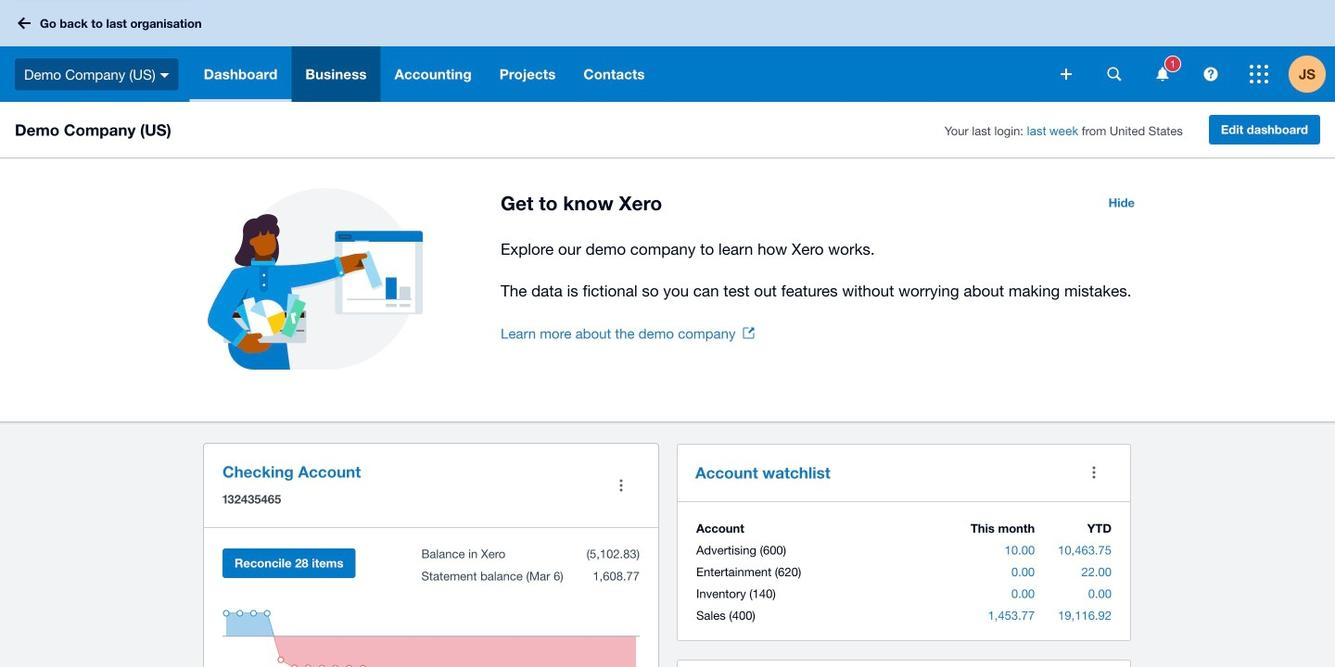 Task type: vqa. For each thing, say whether or not it's contained in the screenshot.
svg icon to the left
yes



Task type: describe. For each thing, give the bounding box(es) containing it.
0 horizontal spatial svg image
[[18, 17, 31, 29]]

2 horizontal spatial svg image
[[1205, 67, 1218, 81]]



Task type: locate. For each thing, give the bounding box(es) containing it.
svg image
[[1250, 65, 1269, 83], [1108, 67, 1122, 81], [1061, 69, 1072, 80], [160, 73, 169, 78]]

svg image
[[18, 17, 31, 29], [1157, 67, 1169, 81], [1205, 67, 1218, 81]]

manage menu toggle image
[[603, 468, 640, 505]]

1 horizontal spatial svg image
[[1157, 67, 1169, 81]]

intro banner body element
[[501, 237, 1147, 304]]

banner
[[0, 0, 1336, 102]]



